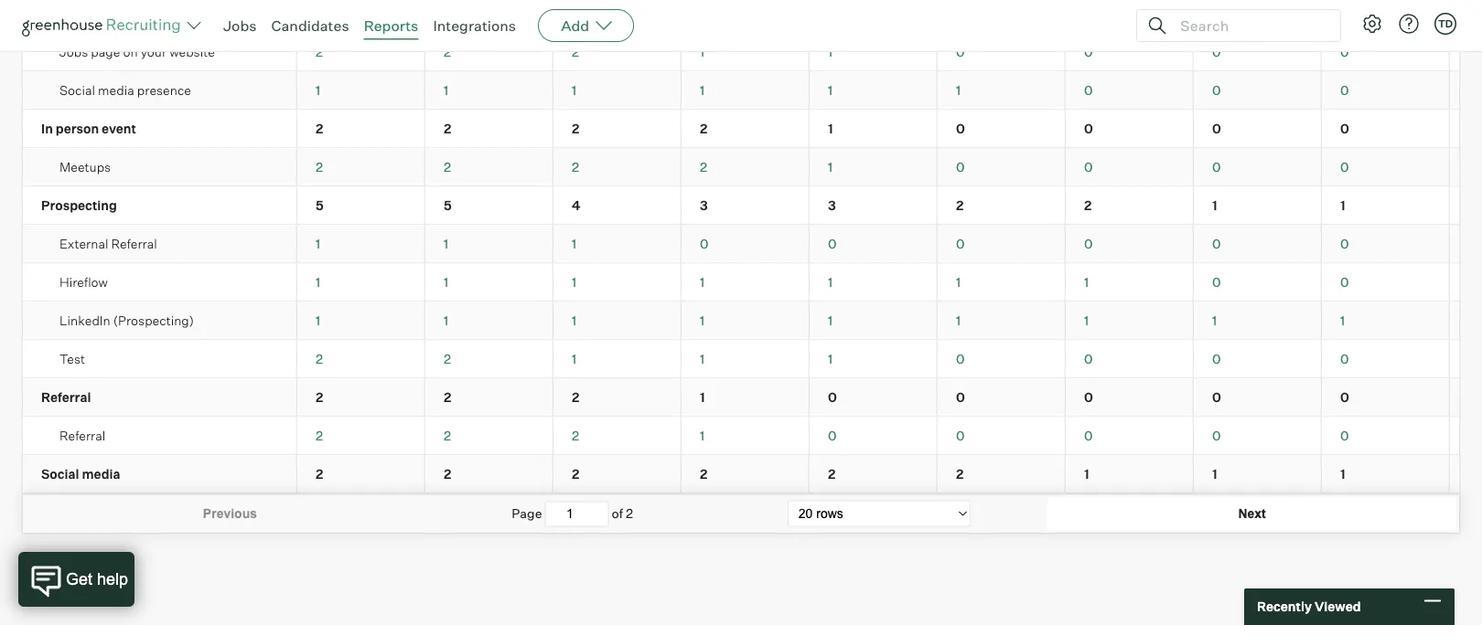 Task type: locate. For each thing, give the bounding box(es) containing it.
0 horizontal spatial 5
[[316, 198, 324, 214]]

0 link
[[444, 6, 452, 22], [572, 6, 580, 22], [1212, 6, 1221, 22], [956, 44, 965, 60], [1084, 44, 1093, 60], [1212, 44, 1221, 60], [1340, 44, 1349, 60], [1084, 82, 1093, 99], [1212, 82, 1221, 99], [1340, 82, 1349, 99], [956, 159, 965, 175], [1084, 159, 1093, 175], [1212, 159, 1221, 175], [1340, 159, 1349, 175], [700, 236, 709, 252], [828, 236, 837, 252], [956, 236, 965, 252], [1084, 236, 1093, 252], [1212, 236, 1221, 252], [1340, 236, 1349, 252], [1212, 275, 1221, 291], [1340, 275, 1349, 291], [956, 351, 965, 367], [1084, 351, 1093, 367], [1212, 351, 1221, 367], [1340, 351, 1349, 367], [828, 428, 837, 444], [956, 428, 965, 444], [1084, 428, 1093, 444], [1212, 428, 1221, 444], [1340, 428, 1349, 444]]

3
[[700, 198, 708, 214], [828, 198, 836, 214]]

1 horizontal spatial jobs
[[223, 16, 257, 35]]

row
[[23, 0, 1482, 33], [23, 34, 1482, 71], [23, 72, 1482, 109], [23, 110, 1482, 148], [23, 149, 1482, 186], [23, 187, 1482, 225], [23, 226, 1482, 263], [23, 264, 1482, 302], [23, 303, 1482, 340], [23, 341, 1482, 378], [23, 379, 1482, 417], [23, 418, 1482, 455], [23, 456, 1482, 494]]

row containing in person event
[[23, 110, 1482, 148]]

row group containing linkedin (prospecting)
[[23, 303, 1482, 341]]

9 row group from the top
[[23, 303, 1482, 341]]

row containing social media presence
[[23, 72, 1482, 109]]

next button
[[1048, 498, 1456, 531]]

jobs
[[223, 16, 257, 35], [59, 44, 88, 60]]

row for row group containing external referral
[[23, 226, 1482, 263]]

2 row group from the top
[[23, 34, 1482, 72]]

row containing internal applicant
[[23, 0, 1482, 33]]

jobs left candidates link
[[223, 16, 257, 35]]

external
[[59, 236, 108, 252]]

row group containing prospecting
[[23, 187, 1482, 226]]

row containing meetups
[[23, 149, 1482, 186]]

0 horizontal spatial 3
[[700, 198, 708, 214]]

your
[[141, 44, 167, 60]]

row for row group containing jobs page on your website
[[23, 34, 1482, 71]]

1
[[316, 6, 320, 22], [700, 44, 705, 60], [828, 44, 833, 60], [316, 82, 320, 99], [444, 82, 448, 99], [572, 82, 576, 99], [700, 82, 705, 99], [828, 82, 833, 99], [956, 82, 961, 99], [828, 121, 833, 137], [828, 159, 833, 175], [1212, 198, 1217, 214], [1340, 198, 1345, 214], [316, 236, 320, 252], [444, 236, 448, 252], [572, 236, 576, 252], [316, 275, 320, 291], [444, 275, 448, 291], [572, 275, 576, 291], [700, 275, 705, 291], [828, 275, 833, 291], [956, 275, 961, 291], [1084, 275, 1089, 291], [316, 313, 320, 329], [444, 313, 448, 329], [572, 313, 576, 329], [700, 313, 705, 329], [828, 313, 833, 329], [956, 313, 961, 329], [1084, 313, 1089, 329], [1212, 313, 1217, 329], [1340, 313, 1345, 329], [572, 351, 576, 367], [700, 351, 705, 367], [828, 351, 833, 367], [700, 390, 705, 406], [700, 428, 705, 444], [1084, 467, 1089, 483], [1212, 467, 1217, 483], [1340, 467, 1345, 483]]

2
[[316, 44, 323, 60], [444, 44, 451, 60], [572, 44, 579, 60], [316, 121, 323, 137], [444, 121, 451, 137], [572, 121, 579, 137], [700, 121, 707, 137], [316, 159, 323, 175], [444, 159, 451, 175], [572, 159, 579, 175], [700, 159, 707, 175], [956, 198, 964, 214], [1084, 198, 1092, 214], [316, 351, 323, 367], [444, 351, 451, 367], [316, 390, 323, 406], [444, 390, 451, 406], [572, 390, 579, 406], [316, 428, 323, 444], [444, 428, 451, 444], [572, 428, 579, 444], [316, 467, 323, 483], [444, 467, 451, 483], [572, 467, 579, 483], [700, 467, 707, 483], [828, 467, 836, 483], [956, 467, 964, 483], [626, 506, 633, 522]]

linkedin
[[59, 313, 110, 329]]

4 row from the top
[[23, 110, 1482, 148]]

9 row from the top
[[23, 303, 1482, 340]]

13 row from the top
[[23, 456, 1482, 494]]

8 row from the top
[[23, 264, 1482, 302]]

6 row group from the top
[[23, 187, 1482, 226]]

external referral
[[59, 236, 157, 252]]

referral for row associated with 3rd row group from the bottom
[[41, 390, 91, 406]]

5
[[316, 198, 324, 214], [444, 198, 452, 214]]

social media presence
[[59, 82, 191, 99]]

referral right "external"
[[111, 236, 157, 252]]

7 row group from the top
[[23, 226, 1482, 264]]

2 link
[[316, 44, 323, 60], [444, 44, 451, 60], [572, 44, 579, 60], [316, 159, 323, 175], [444, 159, 451, 175], [572, 159, 579, 175], [700, 159, 707, 175], [316, 351, 323, 367], [444, 351, 451, 367], [316, 428, 323, 444], [444, 428, 451, 444], [572, 428, 579, 444]]

row containing test
[[23, 341, 1482, 378]]

0
[[444, 6, 452, 22], [572, 6, 580, 22], [1212, 6, 1221, 22], [1340, 6, 1349, 22], [956, 44, 965, 60], [1084, 44, 1093, 60], [1212, 44, 1221, 60], [1340, 44, 1349, 60], [1084, 82, 1093, 99], [1212, 82, 1221, 99], [1340, 82, 1349, 99], [956, 121, 965, 137], [1084, 121, 1093, 137], [1212, 121, 1221, 137], [1340, 121, 1349, 137], [956, 159, 965, 175], [1084, 159, 1093, 175], [1212, 159, 1221, 175], [1340, 159, 1349, 175], [700, 236, 709, 252], [828, 236, 837, 252], [956, 236, 965, 252], [1084, 236, 1093, 252], [1212, 236, 1221, 252], [1340, 236, 1349, 252], [1212, 275, 1221, 291], [1340, 275, 1349, 291], [956, 351, 965, 367], [1084, 351, 1093, 367], [1212, 351, 1221, 367], [1340, 351, 1349, 367], [828, 390, 837, 406], [956, 390, 965, 406], [1084, 390, 1093, 406], [1212, 390, 1221, 406], [1340, 390, 1349, 406], [828, 428, 837, 444], [956, 428, 965, 444], [1084, 428, 1093, 444], [1212, 428, 1221, 444], [1340, 428, 1349, 444]]

jobs inside row
[[59, 44, 88, 60]]

row for row group containing hireflow
[[23, 264, 1482, 302]]

add
[[561, 16, 589, 35]]

row for row group containing prospecting
[[23, 187, 1482, 225]]

(prospecting)
[[113, 313, 194, 329]]

2 3 from the left
[[828, 198, 836, 214]]

6 row from the top
[[23, 187, 1482, 225]]

2 5 from the left
[[444, 198, 452, 214]]

integrations
[[433, 16, 516, 35]]

cell
[[682, 0, 810, 33], [810, 0, 938, 33], [938, 0, 1066, 33]]

0 vertical spatial social
[[59, 82, 95, 99]]

row containing external referral
[[23, 226, 1482, 263]]

recently viewed
[[1257, 599, 1361, 615]]

social
[[59, 82, 95, 99], [41, 467, 79, 483]]

referral down test
[[41, 390, 91, 406]]

1 row from the top
[[23, 0, 1482, 33]]

0 vertical spatial jobs
[[223, 16, 257, 35]]

hireflow
[[59, 275, 108, 291]]

2 vertical spatial referral
[[59, 428, 105, 444]]

1 vertical spatial media
[[82, 467, 120, 483]]

12 row from the top
[[23, 418, 1482, 455]]

jobs page on your website
[[59, 44, 215, 60]]

0 vertical spatial media
[[98, 82, 134, 99]]

4 row group from the top
[[23, 110, 1482, 149]]

referral
[[111, 236, 157, 252], [41, 390, 91, 406], [59, 428, 105, 444]]

1 row group from the top
[[23, 0, 1482, 34]]

candidates
[[271, 16, 349, 35]]

add button
[[538, 9, 634, 42]]

0 horizontal spatial jobs
[[59, 44, 88, 60]]

row containing jobs page on your website
[[23, 34, 1482, 71]]

previous button
[[26, 498, 434, 531]]

7 row from the top
[[23, 226, 1482, 263]]

candidates link
[[271, 16, 349, 35]]

None number field
[[545, 502, 609, 527]]

11 row from the top
[[23, 379, 1482, 417]]

media for social media
[[82, 467, 120, 483]]

row group containing internal applicant
[[23, 0, 1482, 34]]

presence
[[137, 82, 191, 99]]

row group containing jobs page on your website
[[23, 34, 1482, 72]]

page
[[512, 506, 542, 522]]

row containing prospecting
[[23, 187, 1482, 225]]

linkedin (prospecting)
[[59, 313, 194, 329]]

1 vertical spatial referral
[[41, 390, 91, 406]]

4
[[572, 198, 581, 214]]

2 row from the top
[[23, 34, 1482, 71]]

social media
[[41, 467, 120, 483]]

11 row group from the top
[[23, 379, 1482, 418]]

row group containing in person event
[[23, 110, 1482, 149]]

social for social media presence
[[59, 82, 95, 99]]

td
[[1438, 17, 1453, 30]]

1 horizontal spatial 5
[[444, 198, 452, 214]]

3 row group from the top
[[23, 72, 1482, 110]]

row for row group containing test
[[23, 341, 1482, 378]]

row containing hireflow
[[23, 264, 1482, 302]]

row group containing social media presence
[[23, 72, 1482, 110]]

8 row group from the top
[[23, 264, 1482, 303]]

row for row group containing social media presence
[[23, 72, 1482, 109]]

1 link
[[316, 6, 320, 22], [700, 44, 705, 60], [828, 44, 833, 60], [316, 82, 320, 99], [444, 82, 448, 99], [572, 82, 576, 99], [700, 82, 705, 99], [828, 82, 833, 99], [956, 82, 961, 99], [828, 159, 833, 175], [316, 236, 320, 252], [444, 236, 448, 252], [572, 236, 576, 252], [316, 275, 320, 291], [444, 275, 448, 291], [572, 275, 576, 291], [700, 275, 705, 291], [828, 275, 833, 291], [956, 275, 961, 291], [1084, 275, 1089, 291], [316, 313, 320, 329], [444, 313, 448, 329], [572, 313, 576, 329], [700, 313, 705, 329], [828, 313, 833, 329], [956, 313, 961, 329], [1084, 313, 1089, 329], [1212, 313, 1217, 329], [1340, 313, 1345, 329], [572, 351, 576, 367], [700, 351, 705, 367], [828, 351, 833, 367], [700, 428, 705, 444]]

on
[[123, 44, 138, 60]]

page
[[91, 44, 120, 60]]

jobs left page
[[59, 44, 88, 60]]

of
[[612, 506, 623, 522]]

1 horizontal spatial 3
[[828, 198, 836, 214]]

internal applicant
[[59, 6, 163, 22]]

recently
[[1257, 599, 1312, 615]]

1 vertical spatial jobs
[[59, 44, 88, 60]]

row group containing test
[[23, 341, 1482, 379]]

5 row from the top
[[23, 149, 1482, 186]]

row for row group containing in person event
[[23, 110, 1482, 148]]

1 vertical spatial social
[[41, 467, 79, 483]]

row containing social media
[[23, 456, 1482, 494]]

13 row group from the top
[[23, 456, 1482, 494]]

row group
[[23, 0, 1482, 34], [23, 34, 1482, 72], [23, 72, 1482, 110], [23, 110, 1482, 149], [23, 149, 1482, 187], [23, 187, 1482, 226], [23, 226, 1482, 264], [23, 264, 1482, 303], [23, 303, 1482, 341], [23, 341, 1482, 379], [23, 379, 1482, 418], [23, 418, 1482, 456], [23, 456, 1482, 494]]

referral up "social media"
[[59, 428, 105, 444]]

10 row group from the top
[[23, 341, 1482, 379]]

3 row from the top
[[23, 72, 1482, 109]]

5 row group from the top
[[23, 149, 1482, 187]]

row containing linkedin (prospecting)
[[23, 303, 1482, 340]]

10 row from the top
[[23, 341, 1482, 378]]

media
[[98, 82, 134, 99], [82, 467, 120, 483]]

row group containing external referral
[[23, 226, 1482, 264]]



Task type: describe. For each thing, give the bounding box(es) containing it.
2 cell from the left
[[810, 0, 938, 33]]

prospecting
[[41, 198, 117, 214]]

internal
[[59, 6, 104, 22]]

website
[[169, 44, 215, 60]]

integrations link
[[433, 16, 516, 35]]

of 2
[[612, 506, 633, 522]]

row for row group containing internal applicant
[[23, 0, 1482, 33]]

row for 12th row group from the top
[[23, 418, 1482, 455]]

meetups
[[59, 159, 111, 175]]

row for 3rd row group from the bottom
[[23, 379, 1482, 417]]

referral for row associated with 12th row group from the top
[[59, 428, 105, 444]]

td button
[[1431, 9, 1460, 38]]

1 3 from the left
[[700, 198, 708, 214]]

reports
[[364, 16, 418, 35]]

td button
[[1434, 13, 1456, 35]]

row group containing meetups
[[23, 149, 1482, 187]]

0 vertical spatial referral
[[111, 236, 157, 252]]

jobs for jobs
[[223, 16, 257, 35]]

row for row group containing linkedin (prospecting)
[[23, 303, 1482, 340]]

reports link
[[364, 16, 418, 35]]

media for social media presence
[[98, 82, 134, 99]]

social for social media
[[41, 467, 79, 483]]

greenhouse recruiting image
[[22, 15, 187, 37]]

test
[[59, 351, 85, 367]]

1 cell from the left
[[682, 0, 810, 33]]

row group containing social media
[[23, 456, 1482, 494]]

configure image
[[1361, 13, 1383, 35]]

1 5 from the left
[[316, 198, 324, 214]]

viewed
[[1315, 599, 1361, 615]]

jobs link
[[223, 16, 257, 35]]

in
[[41, 121, 53, 137]]

12 row group from the top
[[23, 418, 1482, 456]]

applicant
[[107, 6, 163, 22]]

in person event
[[41, 121, 136, 137]]

person
[[56, 121, 99, 137]]

previous
[[203, 507, 257, 521]]

row for row group containing meetups
[[23, 149, 1482, 186]]

3 cell from the left
[[938, 0, 1066, 33]]

row for row group containing social media
[[23, 456, 1482, 494]]

Search text field
[[1176, 12, 1324, 39]]

next
[[1238, 507, 1266, 521]]

event
[[102, 121, 136, 137]]

jobs for jobs page on your website
[[59, 44, 88, 60]]

row group containing hireflow
[[23, 264, 1482, 303]]



Task type: vqa. For each thing, say whether or not it's contained in the screenshot.


